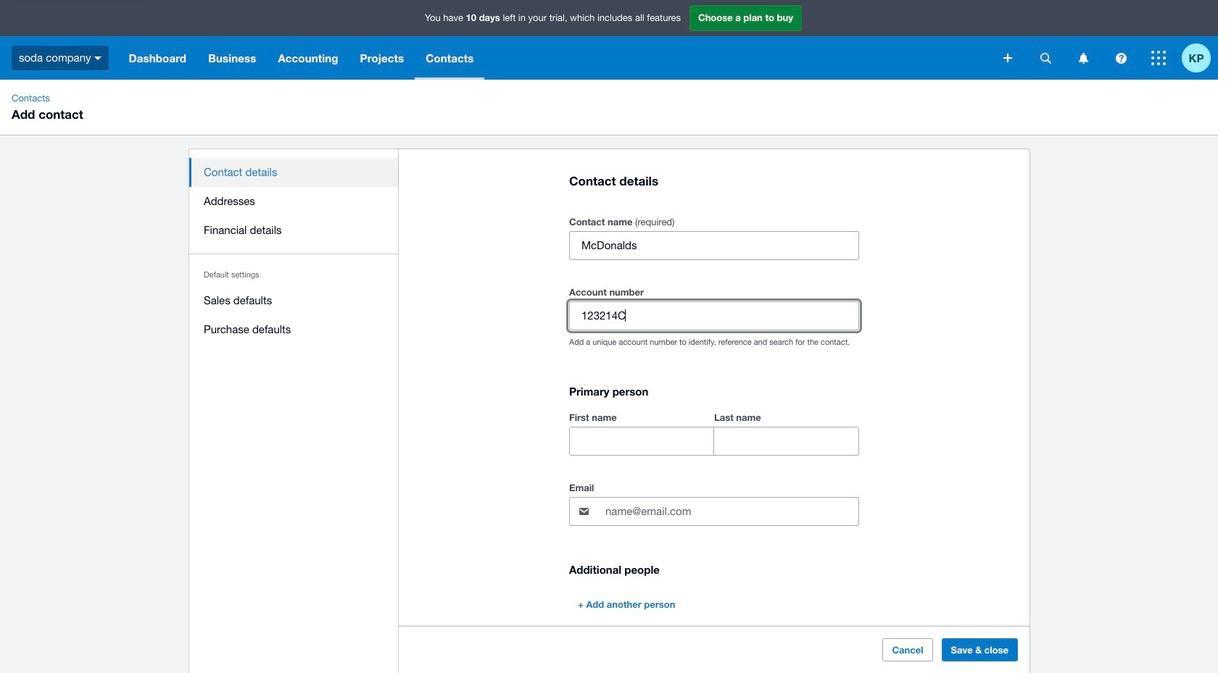 Task type: vqa. For each thing, say whether or not it's contained in the screenshot.
right svg icon
no



Task type: describe. For each thing, give the bounding box(es) containing it.
A business or person's name field
[[570, 232, 859, 260]]

0 horizontal spatial svg image
[[1004, 54, 1012, 62]]

2 horizontal spatial svg image
[[1116, 53, 1127, 63]]

name@email.com text field
[[604, 498, 859, 526]]

1 horizontal spatial svg image
[[1079, 53, 1088, 63]]

1 horizontal spatial svg image
[[1040, 53, 1051, 63]]



Task type: locate. For each thing, give the bounding box(es) containing it.
None field
[[570, 303, 859, 330], [570, 428, 714, 456], [714, 428, 859, 456], [570, 303, 859, 330], [570, 428, 714, 456], [714, 428, 859, 456]]

2 horizontal spatial svg image
[[1152, 51, 1166, 65]]

group
[[569, 409, 859, 456]]

svg image
[[1079, 53, 1088, 63], [1116, 53, 1127, 63], [95, 56, 102, 60]]

0 horizontal spatial svg image
[[95, 56, 102, 60]]

menu
[[189, 149, 399, 353]]

svg image
[[1152, 51, 1166, 65], [1040, 53, 1051, 63], [1004, 54, 1012, 62]]

banner
[[0, 0, 1218, 80]]



